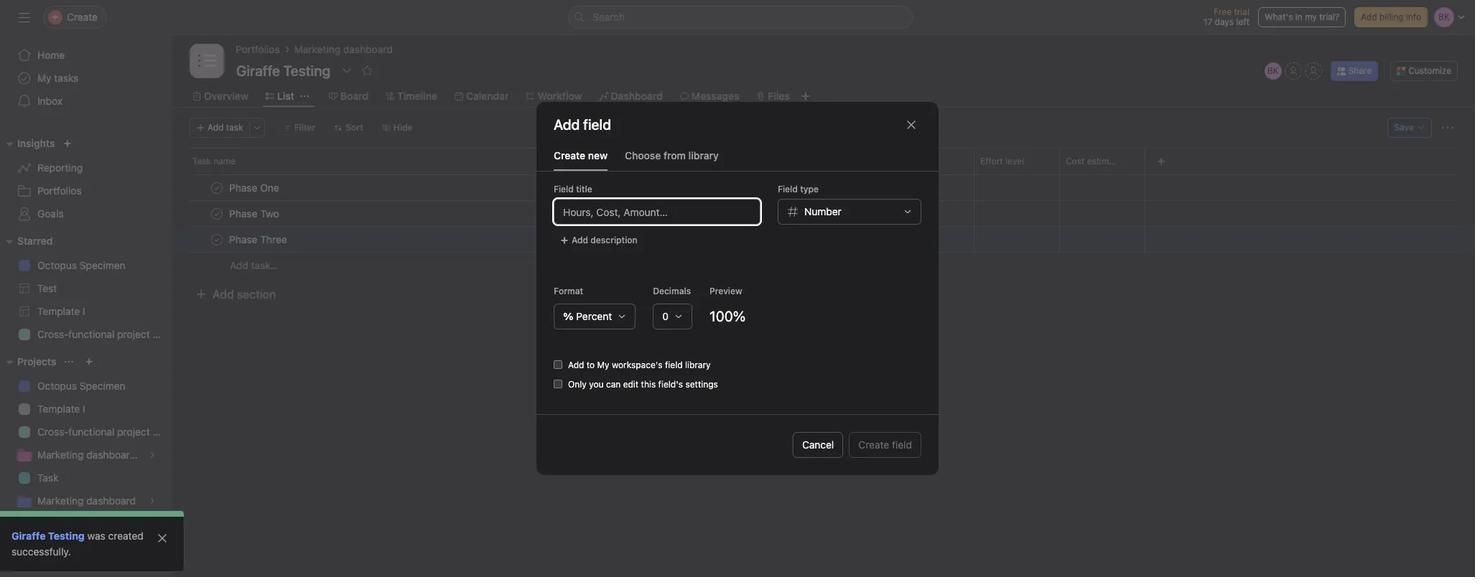 Task type: locate. For each thing, give the bounding box(es) containing it.
choose
[[625, 149, 661, 162]]

1 horizontal spatial portfolios
[[236, 43, 280, 55]]

0 horizontal spatial marketing dashboard
[[37, 495, 136, 507]]

portfolios link down reporting
[[9, 180, 164, 203]]

1 vertical spatial task
[[37, 472, 59, 484]]

1 vertical spatial create
[[859, 439, 889, 451]]

1 cross-functional project plan link from the top
[[9, 323, 172, 346]]

0 vertical spatial template i link
[[9, 300, 164, 323]]

reporting link
[[9, 157, 164, 180]]

dashboard
[[343, 43, 393, 55], [86, 495, 136, 507]]

0 vertical spatial plan
[[153, 328, 172, 340]]

1 vertical spatial octopus
[[37, 380, 77, 392]]

octopus for starred
[[37, 259, 77, 271]]

3 — text field from the top
[[1066, 235, 1145, 246]]

my inside global element
[[37, 72, 51, 84]]

Completed checkbox
[[208, 205, 226, 222], [208, 231, 226, 248]]

cross- inside starred element
[[37, 328, 69, 340]]

free
[[1214, 6, 1232, 17]]

marketing dashboard down task link
[[37, 495, 136, 507]]

octopus specimen link up the test
[[9, 254, 164, 277]]

add to starred image
[[361, 65, 373, 76]]

board
[[340, 90, 368, 102]]

what's in my trial? button
[[1258, 7, 1346, 27]]

completed checkbox for the phase two text box
[[208, 205, 226, 222]]

0 horizontal spatial create
[[554, 149, 585, 162]]

1 cross-functional project plan from the top
[[37, 328, 172, 340]]

add for add task…
[[230, 259, 248, 271]]

octopus specimen up test link
[[37, 259, 125, 271]]

0 vertical spatial library
[[689, 149, 719, 162]]

cross-functional project plan link down test link
[[9, 323, 172, 346]]

2 octopus from the top
[[37, 380, 77, 392]]

giraffe testing up teams element
[[37, 518, 105, 530]]

specimen for template i
[[80, 380, 125, 392]]

info
[[1406, 11, 1421, 22]]

add field dialog
[[537, 102, 939, 475]]

1 completed checkbox from the top
[[208, 205, 226, 222]]

global element
[[0, 35, 172, 121]]

0 vertical spatial octopus specimen link
[[9, 254, 164, 277]]

functional up 'marketing dashboards'
[[68, 426, 115, 438]]

completed image inside phase three cell
[[208, 231, 226, 248]]

1 vertical spatial field
[[892, 439, 912, 451]]

i up 'marketing dashboards'
[[83, 403, 85, 415]]

field
[[554, 184, 574, 195], [778, 184, 798, 195]]

my inside the create new tab panel
[[597, 360, 610, 371]]

0 horizontal spatial field
[[665, 360, 683, 371]]

1 horizontal spatial field
[[778, 184, 798, 195]]

1 vertical spatial my
[[597, 360, 610, 371]]

template down the test
[[37, 305, 80, 317]]

workspace's
[[612, 360, 663, 371]]

search list box
[[568, 6, 913, 29]]

octopus for projects
[[37, 380, 77, 392]]

giraffe testing inside projects element
[[37, 518, 105, 530]]

Hours, Cost, Amount… text field
[[554, 199, 761, 225]]

0 vertical spatial cross-functional project plan link
[[9, 323, 172, 346]]

create for create new
[[554, 149, 585, 162]]

octopus inside starred element
[[37, 259, 77, 271]]

1 vertical spatial i
[[83, 403, 85, 415]]

template i link
[[9, 300, 164, 323], [9, 398, 164, 421]]

template for second template i link from the top of the page
[[37, 403, 80, 415]]

plan inside projects element
[[153, 426, 172, 438]]

create right 'cancel'
[[859, 439, 889, 451]]

specimen up test link
[[80, 259, 125, 271]]

100%
[[710, 308, 746, 325]]

marketing down task link
[[37, 495, 84, 507]]

1 completed image from the top
[[208, 179, 226, 196]]

completed checkbox inside phase three cell
[[208, 231, 226, 248]]

2 i from the top
[[83, 403, 85, 415]]

1 functional from the top
[[68, 328, 115, 340]]

1 horizontal spatial create
[[859, 439, 889, 451]]

1 vertical spatial cross-functional project plan link
[[9, 421, 172, 444]]

completed image
[[208, 179, 226, 196], [208, 231, 226, 248]]

2 template i from the top
[[37, 403, 85, 415]]

library right from
[[689, 149, 719, 162]]

2 field from the left
[[778, 184, 798, 195]]

timeline link
[[386, 88, 437, 104]]

1 vertical spatial marketing dashboard
[[37, 495, 136, 507]]

1 vertical spatial marketing dashboard link
[[9, 490, 164, 513]]

specimen up dashboards
[[80, 380, 125, 392]]

dashboard down task link
[[86, 495, 136, 507]]

giraffe inside giraffe testing link
[[37, 518, 69, 530]]

marketing dashboard up 'add to starred' image
[[294, 43, 393, 55]]

0 vertical spatial completed checkbox
[[208, 205, 226, 222]]

testing inside projects element
[[71, 518, 105, 530]]

2 octopus specimen from the top
[[37, 380, 125, 392]]

0 horizontal spatial my
[[37, 72, 51, 84]]

my tasks
[[37, 72, 79, 84]]

library
[[689, 149, 719, 162], [685, 360, 711, 371]]

my right to
[[597, 360, 610, 371]]

completed image inside phase one cell
[[208, 179, 226, 196]]

trial
[[1234, 6, 1250, 17]]

0 vertical spatial template
[[37, 305, 80, 317]]

1 horizontal spatial marketing dashboard
[[294, 43, 393, 55]]

search
[[593, 11, 625, 23]]

0 vertical spatial octopus specimen
[[37, 259, 125, 271]]

assignee
[[639, 156, 675, 167]]

project inside projects element
[[117, 426, 150, 438]]

1 template i link from the top
[[9, 300, 164, 323]]

specimen for test
[[80, 259, 125, 271]]

0 vertical spatial dashboard
[[343, 43, 393, 55]]

task
[[192, 156, 211, 167], [37, 472, 59, 484]]

add billing info
[[1361, 11, 1421, 22]]

number button
[[778, 199, 922, 225]]

dashboard up 'add to starred' image
[[343, 43, 393, 55]]

cross-functional project plan link up 'marketing dashboards'
[[9, 421, 172, 444]]

cross-functional project plan link
[[9, 323, 172, 346], [9, 421, 172, 444]]

giraffe testing link up teams element
[[9, 513, 164, 536]]

add
[[1361, 11, 1377, 22], [208, 122, 224, 133], [572, 235, 588, 246], [230, 259, 248, 271], [213, 288, 234, 301], [568, 360, 584, 371]]

add left task…
[[230, 259, 248, 271]]

completed image down completed icon
[[208, 231, 226, 248]]

cross- up projects
[[37, 328, 69, 340]]

pr row
[[172, 200, 1475, 227]]

project up dashboards
[[117, 426, 150, 438]]

2 completed checkbox from the top
[[208, 231, 226, 248]]

add description button
[[554, 231, 644, 251]]

project for cross-functional project plan link within the starred element
[[117, 328, 150, 340]]

create
[[554, 149, 585, 162], [859, 439, 889, 451]]

field's
[[658, 379, 683, 390]]

1 vertical spatial template i link
[[9, 398, 164, 421]]

plan
[[153, 328, 172, 340], [153, 426, 172, 438]]

field left type
[[778, 184, 798, 195]]

functional down test link
[[68, 328, 115, 340]]

i
[[83, 305, 85, 317], [83, 403, 85, 415]]

1 vertical spatial template i
[[37, 403, 85, 415]]

1 vertical spatial cross-
[[37, 426, 69, 438]]

field left "title" on the left top of page
[[554, 184, 574, 195]]

1 vertical spatial octopus specimen
[[37, 380, 125, 392]]

— text field
[[1066, 183, 1145, 194], [1066, 209, 1145, 220], [1066, 235, 1145, 246]]

i down test link
[[83, 305, 85, 317]]

0 vertical spatial octopus
[[37, 259, 77, 271]]

1 octopus specimen from the top
[[37, 259, 125, 271]]

2 functional from the top
[[68, 426, 115, 438]]

octopus specimen link
[[9, 254, 164, 277], [9, 375, 164, 398]]

0 vertical spatial i
[[83, 305, 85, 317]]

1 vertical spatial octopus specimen link
[[9, 375, 164, 398]]

cross-functional project plan down test link
[[37, 328, 172, 340]]

task left the name
[[192, 156, 211, 167]]

template i inside starred element
[[37, 305, 85, 317]]

1 vertical spatial specimen
[[80, 380, 125, 392]]

name
[[213, 156, 236, 167]]

phase two cell
[[172, 200, 633, 227]]

cross- up marketing dashboards link
[[37, 426, 69, 438]]

0 vertical spatial specimen
[[80, 259, 125, 271]]

template i link down the test
[[9, 300, 164, 323]]

effort
[[980, 156, 1003, 167]]

tab list
[[537, 148, 939, 172]]

in
[[1296, 11, 1303, 22]]

0 horizontal spatial marketing dashboard link
[[9, 490, 164, 513]]

octopus specimen link inside projects element
[[9, 375, 164, 398]]

1 horizontal spatial portfolios link
[[236, 42, 280, 57]]

cross-functional project plan inside starred element
[[37, 328, 172, 340]]

cross- for 2nd cross-functional project plan link from the top
[[37, 426, 69, 438]]

row
[[172, 148, 1475, 175], [190, 174, 1458, 175], [172, 175, 1475, 201], [172, 226, 1475, 253]]

1 horizontal spatial my
[[597, 360, 610, 371]]

1 project from the top
[[117, 328, 150, 340]]

1 vertical spatial — text field
[[1066, 209, 1145, 220]]

2 octopus specimen link from the top
[[9, 375, 164, 398]]

task inside projects element
[[37, 472, 59, 484]]

cross- inside projects element
[[37, 426, 69, 438]]

template inside projects element
[[37, 403, 80, 415]]

1 vertical spatial cross-functional project plan
[[37, 426, 172, 438]]

octopus specimen inside starred element
[[37, 259, 125, 271]]

goals link
[[9, 203, 164, 226]]

field for field type
[[778, 184, 798, 195]]

1 vertical spatial dashboard
[[86, 495, 136, 507]]

field type
[[778, 184, 819, 195]]

template inside starred element
[[37, 305, 80, 317]]

specimen inside starred element
[[80, 259, 125, 271]]

projects element
[[0, 349, 172, 539]]

1 horizontal spatial task
[[192, 156, 211, 167]]

2 project from the top
[[117, 426, 150, 438]]

marketing dashboard link up 'add to starred' image
[[294, 42, 393, 57]]

add left section
[[213, 288, 234, 301]]

list link
[[266, 88, 294, 104]]

1 vertical spatial portfolios
[[37, 185, 82, 197]]

0 horizontal spatial dashboard
[[86, 495, 136, 507]]

1 cross- from the top
[[37, 328, 69, 340]]

phase one cell
[[172, 175, 633, 201]]

0 vertical spatial my
[[37, 72, 51, 84]]

marketing dashboard link up was
[[9, 490, 164, 513]]

add left billing
[[1361, 11, 1377, 22]]

add for add billing info
[[1361, 11, 1377, 22]]

starred
[[17, 235, 53, 247]]

description
[[591, 235, 638, 246]]

cross-functional project plan up dashboards
[[37, 426, 172, 438]]

create new
[[554, 149, 608, 162]]

completed checkbox inside phase two cell
[[208, 205, 226, 222]]

2 completed image from the top
[[208, 231, 226, 248]]

completed checkbox down completed checkbox
[[208, 205, 226, 222]]

marketing dashboard
[[294, 43, 393, 55], [37, 495, 136, 507]]

1 vertical spatial template
[[37, 403, 80, 415]]

2 vertical spatial — text field
[[1066, 235, 1145, 246]]

trial?
[[1320, 11, 1340, 22]]

list
[[277, 90, 294, 102]]

test link
[[9, 277, 164, 300]]

octopus specimen
[[37, 259, 125, 271], [37, 380, 125, 392]]

0 vertical spatial portfolios link
[[236, 42, 280, 57]]

plan for cross-functional project plan link within the starred element
[[153, 328, 172, 340]]

task
[[226, 122, 243, 133]]

preview
[[710, 286, 742, 297]]

project inside starred element
[[117, 328, 150, 340]]

octopus up the test
[[37, 259, 77, 271]]

invite button
[[14, 546, 76, 572]]

my left tasks on the top left of the page
[[37, 72, 51, 84]]

0 horizontal spatial portfolios link
[[9, 180, 164, 203]]

0 horizontal spatial portfolios
[[37, 185, 82, 197]]

0 vertical spatial task
[[192, 156, 211, 167]]

octopus specimen inside projects element
[[37, 380, 125, 392]]

1 template from the top
[[37, 305, 80, 317]]

octopus down projects
[[37, 380, 77, 392]]

octopus inside projects element
[[37, 380, 77, 392]]

0 vertical spatial cross-
[[37, 328, 69, 340]]

0 vertical spatial marketing dashboard link
[[294, 42, 393, 57]]

completed checkbox for phase three text field
[[208, 231, 226, 248]]

create inside button
[[859, 439, 889, 451]]

add left description on the left of the page
[[572, 235, 588, 246]]

octopus specimen down projects
[[37, 380, 125, 392]]

1 vertical spatial functional
[[68, 426, 115, 438]]

portfolios link up list link
[[236, 42, 280, 57]]

completed checkbox down completed icon
[[208, 231, 226, 248]]

testing
[[71, 518, 105, 530], [48, 530, 85, 542]]

0 button
[[653, 304, 692, 330]]

1 vertical spatial plan
[[153, 426, 172, 438]]

Add to My workspace's field library checkbox
[[554, 361, 562, 369]]

octopus specimen link down projects
[[9, 375, 164, 398]]

0 vertical spatial — text field
[[1066, 183, 1145, 194]]

functional inside projects element
[[68, 426, 115, 438]]

0 vertical spatial marketing dashboard
[[294, 43, 393, 55]]

2 specimen from the top
[[80, 380, 125, 392]]

functional
[[68, 328, 115, 340], [68, 426, 115, 438]]

1 vertical spatial completed checkbox
[[208, 231, 226, 248]]

1 octopus specimen link from the top
[[9, 254, 164, 277]]

0 vertical spatial completed image
[[208, 179, 226, 196]]

create new tab panel
[[537, 172, 939, 475]]

1 specimen from the top
[[80, 259, 125, 271]]

Phase One text field
[[226, 181, 284, 195]]

portfolios link
[[236, 42, 280, 57], [9, 180, 164, 203]]

1 horizontal spatial field
[[892, 439, 912, 451]]

1 — text field from the top
[[1066, 183, 1145, 194]]

template i up marketing dashboards link
[[37, 403, 85, 415]]

my
[[37, 72, 51, 84], [597, 360, 610, 371]]

2 — text field from the top
[[1066, 209, 1145, 220]]

portfolios
[[236, 43, 280, 55], [37, 185, 82, 197]]

0 vertical spatial functional
[[68, 328, 115, 340]]

0 vertical spatial template i
[[37, 305, 85, 317]]

1 i from the top
[[83, 305, 85, 317]]

None text field
[[233, 57, 334, 83]]

portfolios up list link
[[236, 43, 280, 55]]

template i down the test
[[37, 305, 85, 317]]

0 horizontal spatial task
[[37, 472, 59, 484]]

1 vertical spatial portfolios link
[[9, 180, 164, 203]]

0 vertical spatial project
[[117, 328, 150, 340]]

testing up teams element
[[71, 518, 105, 530]]

insights button
[[0, 135, 55, 152]]

project down test link
[[117, 328, 150, 340]]

0 vertical spatial portfolios
[[236, 43, 280, 55]]

workflow
[[538, 90, 582, 102]]

messages link
[[680, 88, 739, 104]]

marketing up list
[[294, 43, 341, 55]]

2 plan from the top
[[153, 426, 172, 438]]

add left to
[[568, 360, 584, 371]]

add left task
[[208, 122, 224, 133]]

dashboards
[[86, 449, 141, 461]]

template i inside projects element
[[37, 403, 85, 415]]

cross-functional project plan inside projects element
[[37, 426, 172, 438]]

library up the settings
[[685, 360, 711, 371]]

test
[[37, 282, 57, 294]]

2 template from the top
[[37, 403, 80, 415]]

bk
[[1268, 65, 1279, 76]]

number
[[804, 205, 842, 218]]

template down projects
[[37, 403, 80, 415]]

2 cross-functional project plan from the top
[[37, 426, 172, 438]]

specimen
[[80, 259, 125, 271], [80, 380, 125, 392]]

field
[[665, 360, 683, 371], [892, 439, 912, 451]]

task down marketing dashboards link
[[37, 472, 59, 484]]

— text field inside pr row
[[1066, 209, 1145, 220]]

add task… row
[[172, 252, 1475, 279]]

octopus specimen link for template i
[[9, 375, 164, 398]]

0 horizontal spatial field
[[554, 184, 574, 195]]

portfolios down reporting
[[37, 185, 82, 197]]

completed image
[[208, 205, 226, 222]]

header untitled section tree grid
[[172, 175, 1475, 279]]

0 vertical spatial create
[[554, 149, 585, 162]]

insights
[[17, 137, 55, 149]]

— text field for phase one cell
[[1066, 183, 1145, 194]]

marketing up task link
[[37, 449, 84, 461]]

what's
[[1265, 11, 1293, 22]]

field for field title
[[554, 184, 574, 195]]

template i link up 'marketing dashboards'
[[9, 398, 164, 421]]

add description
[[572, 235, 638, 246]]

create left new
[[554, 149, 585, 162]]

1 octopus from the top
[[37, 259, 77, 271]]

1 plan from the top
[[153, 328, 172, 340]]

list image
[[198, 52, 215, 70]]

1 vertical spatial project
[[117, 426, 150, 438]]

2 cross- from the top
[[37, 426, 69, 438]]

title
[[576, 184, 592, 195]]

0 vertical spatial cross-functional project plan
[[37, 328, 172, 340]]

projects button
[[0, 353, 56, 371]]

1 vertical spatial completed image
[[208, 231, 226, 248]]

completed image for phase three text field
[[208, 231, 226, 248]]

add for add task
[[208, 122, 224, 133]]

1 field from the left
[[554, 184, 574, 195]]

add inside row
[[230, 259, 248, 271]]

add for add section
[[213, 288, 234, 301]]

completed image up completed icon
[[208, 179, 226, 196]]

1 vertical spatial library
[[685, 360, 711, 371]]

specimen inside projects element
[[80, 380, 125, 392]]

plan inside starred element
[[153, 328, 172, 340]]

%
[[563, 310, 573, 322]]

1 template i from the top
[[37, 305, 85, 317]]

Only you can edit this field's settings checkbox
[[554, 380, 562, 389]]

task for task name
[[192, 156, 211, 167]]



Task type: vqa. For each thing, say whether or not it's contained in the screenshot.
Decimals
yes



Task type: describe. For each thing, give the bounding box(es) containing it.
2 cross-functional project plan link from the top
[[9, 421, 172, 444]]

0 vertical spatial field
[[665, 360, 683, 371]]

billing
[[1380, 11, 1404, 22]]

free trial 17 days left
[[1204, 6, 1250, 27]]

section
[[237, 288, 276, 301]]

estimate
[[1087, 156, 1122, 167]]

files
[[768, 90, 790, 102]]

marketing dashboards
[[37, 449, 141, 461]]

— text field for phase three cell
[[1066, 235, 1145, 246]]

was
[[87, 530, 105, 542]]

— text field for phase two cell in the top of the page
[[1066, 209, 1145, 220]]

starred element
[[0, 228, 172, 349]]

format
[[554, 286, 583, 297]]

dashboard
[[611, 90, 663, 102]]

decimals
[[653, 286, 691, 297]]

files link
[[757, 88, 790, 104]]

what's in my trial?
[[1265, 11, 1340, 22]]

my
[[1305, 11, 1317, 22]]

edit
[[623, 379, 639, 390]]

from
[[664, 149, 686, 162]]

row containing task name
[[172, 148, 1475, 175]]

portfolios link inside insights 'element'
[[9, 180, 164, 203]]

completed image for phase one text box
[[208, 179, 226, 196]]

invite
[[40, 552, 66, 565]]

dashboard link
[[599, 88, 663, 104]]

my tasks link
[[9, 67, 164, 90]]

0 vertical spatial marketing
[[294, 43, 341, 55]]

1 horizontal spatial marketing dashboard link
[[294, 42, 393, 57]]

template i for 1st template i link from the top
[[37, 305, 85, 317]]

add for add to my workspace's field library
[[568, 360, 584, 371]]

pr button
[[639, 205, 715, 222]]

1 horizontal spatial dashboard
[[343, 43, 393, 55]]

cross-functional project plan link inside starred element
[[9, 323, 172, 346]]

project for 2nd cross-functional project plan link from the top
[[117, 426, 150, 438]]

add section button
[[190, 282, 282, 307]]

Phase Two text field
[[226, 206, 283, 221]]

octopus specimen for test
[[37, 259, 125, 271]]

create for create field
[[859, 439, 889, 451]]

type
[[800, 184, 819, 195]]

17
[[1204, 17, 1213, 27]]

task name
[[192, 156, 236, 167]]

insights element
[[0, 131, 172, 228]]

inbox link
[[9, 90, 164, 113]]

percent
[[576, 310, 612, 322]]

workflow link
[[526, 88, 582, 104]]

goals
[[37, 208, 64, 220]]

bk button
[[1265, 62, 1282, 80]]

octopus specimen link for test
[[9, 254, 164, 277]]

0
[[662, 310, 669, 322]]

create field button
[[849, 432, 922, 458]]

settings
[[685, 379, 718, 390]]

giraffe testing link up successfully.
[[11, 530, 85, 542]]

close this dialog image
[[906, 119, 917, 131]]

choose from library
[[625, 149, 719, 162]]

cross- for cross-functional project plan link within the starred element
[[37, 328, 69, 340]]

cost
[[1066, 156, 1085, 167]]

teams element
[[0, 539, 172, 577]]

left
[[1236, 17, 1250, 27]]

add for add description
[[572, 235, 588, 246]]

marketing dashboard inside projects element
[[37, 495, 136, 507]]

phase three cell
[[172, 226, 633, 253]]

testing up invite at the left bottom of the page
[[48, 530, 85, 542]]

add section
[[213, 288, 276, 301]]

messages
[[692, 90, 739, 102]]

calendar link
[[455, 88, 509, 104]]

create field
[[859, 439, 912, 451]]

tab list containing create new
[[537, 148, 939, 172]]

task link
[[9, 467, 164, 490]]

Phase Three text field
[[226, 232, 291, 247]]

cross-functional project plan for cross-functional project plan link within the starred element
[[37, 328, 172, 340]]

task for task
[[37, 472, 59, 484]]

home
[[37, 49, 65, 61]]

library inside the create new tab panel
[[685, 360, 711, 371]]

this
[[641, 379, 656, 390]]

new
[[588, 149, 608, 162]]

hide sidebar image
[[19, 11, 30, 23]]

add field
[[554, 116, 611, 133]]

template i for second template i link from the top of the page
[[37, 403, 85, 415]]

giraffe testing link inside projects element
[[9, 513, 164, 536]]

cross-functional project plan for 2nd cross-functional project plan link from the top
[[37, 426, 172, 438]]

effort level
[[980, 156, 1024, 167]]

board link
[[329, 88, 368, 104]]

reporting
[[37, 162, 83, 174]]

% percent
[[563, 310, 612, 322]]

i inside starred element
[[83, 305, 85, 317]]

octopus specimen for template i
[[37, 380, 125, 392]]

portfolios inside portfolios link
[[37, 185, 82, 197]]

template for 1st template i link from the top
[[37, 305, 80, 317]]

i inside projects element
[[83, 403, 85, 415]]

add billing info button
[[1355, 7, 1428, 27]]

search button
[[568, 6, 913, 29]]

Completed checkbox
[[208, 179, 226, 196]]

functional inside starred element
[[68, 328, 115, 340]]

task…
[[251, 259, 279, 271]]

dashboard inside projects element
[[86, 495, 136, 507]]

giraffe testing up successfully.
[[11, 530, 85, 542]]

2 template i link from the top
[[9, 398, 164, 421]]

add to my workspace's field library
[[568, 360, 711, 371]]

share button
[[1331, 61, 1379, 81]]

projects
[[17, 356, 56, 368]]

can
[[606, 379, 621, 390]]

add task
[[208, 122, 243, 133]]

only you can edit this field's settings
[[568, 379, 718, 390]]

overview
[[204, 90, 248, 102]]

cancel button
[[793, 432, 843, 458]]

close image
[[157, 533, 168, 544]]

1 vertical spatial marketing
[[37, 449, 84, 461]]

days
[[1215, 17, 1234, 27]]

plan for 2nd cross-functional project plan link from the top
[[153, 426, 172, 438]]

cancel
[[802, 439, 834, 451]]

add task…
[[230, 259, 279, 271]]

inbox
[[37, 95, 63, 107]]

only
[[568, 379, 587, 390]]

tasks
[[54, 72, 79, 84]]

calendar
[[466, 90, 509, 102]]

to
[[587, 360, 595, 371]]

timeline
[[397, 90, 437, 102]]

pr
[[643, 208, 651, 219]]

successfully.
[[11, 546, 71, 558]]

was created successfully.
[[11, 530, 144, 558]]

field inside button
[[892, 439, 912, 451]]

home link
[[9, 44, 164, 67]]

2 vertical spatial marketing
[[37, 495, 84, 507]]

created
[[108, 530, 144, 542]]

you
[[589, 379, 604, 390]]



